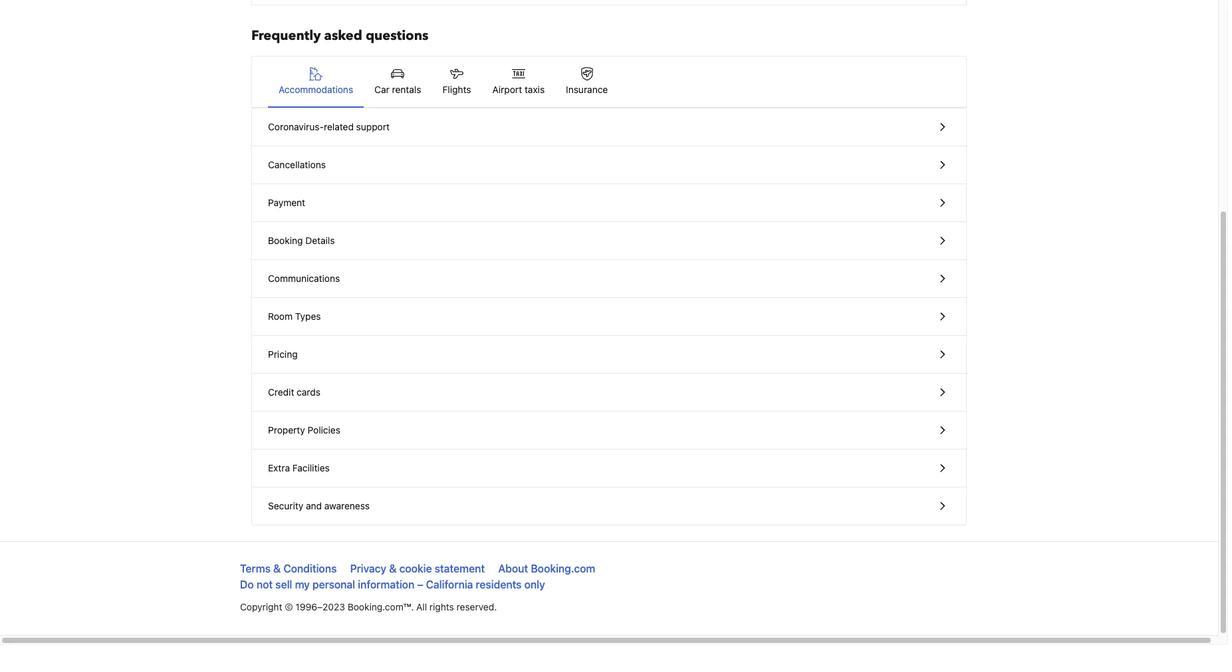 Task type: describe. For each thing, give the bounding box(es) containing it.
terms
[[240, 563, 271, 575]]

car
[[375, 84, 390, 95]]

booking.com™.
[[348, 601, 414, 613]]

conditions
[[284, 563, 337, 575]]

credit
[[268, 387, 294, 398]]

–
[[417, 579, 424, 591]]

security
[[268, 500, 303, 512]]

car rentals button
[[364, 57, 432, 107]]

1996–2023
[[296, 601, 345, 613]]

booking details
[[268, 235, 335, 246]]

terms & conditions
[[240, 563, 337, 575]]

asked
[[324, 27, 363, 45]]

pricing button
[[252, 336, 967, 374]]

security and awareness
[[268, 500, 370, 512]]

& for privacy
[[389, 563, 397, 575]]

communications
[[268, 273, 340, 284]]

& for terms
[[273, 563, 281, 575]]

about booking.com link
[[498, 563, 596, 575]]

payment button
[[252, 184, 967, 222]]

booking
[[268, 235, 303, 246]]

facilities
[[293, 462, 330, 474]]

accommodations
[[279, 84, 353, 95]]

property
[[268, 424, 305, 436]]

©
[[285, 601, 293, 613]]

airport taxis
[[493, 84, 545, 95]]

taxis
[[525, 84, 545, 95]]

not
[[257, 579, 273, 591]]

room
[[268, 311, 293, 322]]

rentals
[[392, 84, 421, 95]]

communications button
[[252, 260, 967, 298]]

terms & conditions link
[[240, 563, 337, 575]]

coronavirus-
[[268, 121, 324, 132]]

flights
[[443, 84, 471, 95]]

and
[[306, 500, 322, 512]]

do not sell my personal information – california residents only link
[[240, 579, 545, 591]]

booking.com
[[531, 563, 596, 575]]

personal
[[313, 579, 355, 591]]

about
[[498, 563, 528, 575]]

cards
[[297, 387, 321, 398]]

frequently
[[251, 27, 321, 45]]

questions
[[366, 27, 429, 45]]

do
[[240, 579, 254, 591]]



Task type: locate. For each thing, give the bounding box(es) containing it.
awareness
[[325, 500, 370, 512]]

reserved.
[[457, 601, 497, 613]]

insurance
[[566, 84, 608, 95]]

insurance button
[[556, 57, 619, 107]]

sell
[[276, 579, 292, 591]]

related
[[324, 121, 354, 132]]

cancellations button
[[252, 146, 967, 184]]

details
[[306, 235, 335, 246]]

airport taxis button
[[482, 57, 556, 107]]

policies
[[308, 424, 341, 436]]

statement
[[435, 563, 485, 575]]

extra
[[268, 462, 290, 474]]

credit cards
[[268, 387, 321, 398]]

extra facilities
[[268, 462, 330, 474]]

frequently asked questions
[[251, 27, 429, 45]]

types
[[295, 311, 321, 322]]

0 horizontal spatial &
[[273, 563, 281, 575]]

cookie
[[400, 563, 432, 575]]

room types
[[268, 311, 321, 322]]

rights
[[430, 601, 454, 613]]

credit cards button
[[252, 374, 967, 412]]

copyright © 1996–2023 booking.com™. all rights reserved.
[[240, 601, 497, 613]]

my
[[295, 579, 310, 591]]

about booking.com do not sell my personal information – california residents only
[[240, 563, 596, 591]]

information
[[358, 579, 415, 591]]

booking details button
[[252, 222, 967, 260]]

california
[[426, 579, 473, 591]]

privacy
[[350, 563, 387, 575]]

residents
[[476, 579, 522, 591]]

security and awareness button
[[252, 488, 967, 525]]

tab list
[[252, 57, 967, 108]]

support
[[356, 121, 390, 132]]

2 & from the left
[[389, 563, 397, 575]]

room types button
[[252, 298, 967, 336]]

property policies
[[268, 424, 341, 436]]

only
[[525, 579, 545, 591]]

1 & from the left
[[273, 563, 281, 575]]

all
[[417, 601, 427, 613]]

coronavirus-related support button
[[252, 108, 967, 146]]

tab list containing accommodations
[[252, 57, 967, 108]]

payment
[[268, 197, 305, 208]]

privacy & cookie statement
[[350, 563, 485, 575]]

pricing
[[268, 349, 298, 360]]

&
[[273, 563, 281, 575], [389, 563, 397, 575]]

airport
[[493, 84, 522, 95]]

privacy & cookie statement link
[[350, 563, 485, 575]]

copyright
[[240, 601, 282, 613]]

coronavirus-related support
[[268, 121, 390, 132]]

accommodations button
[[268, 57, 364, 107]]

& up do not sell my personal information – california residents only link
[[389, 563, 397, 575]]

1 horizontal spatial &
[[389, 563, 397, 575]]

& up sell
[[273, 563, 281, 575]]

extra facilities button
[[252, 450, 967, 488]]

flights button
[[432, 57, 482, 107]]

cancellations
[[268, 159, 326, 170]]

property policies button
[[252, 412, 967, 450]]

car rentals
[[375, 84, 421, 95]]



Task type: vqa. For each thing, say whether or not it's contained in the screenshot.
the Cancellations
yes



